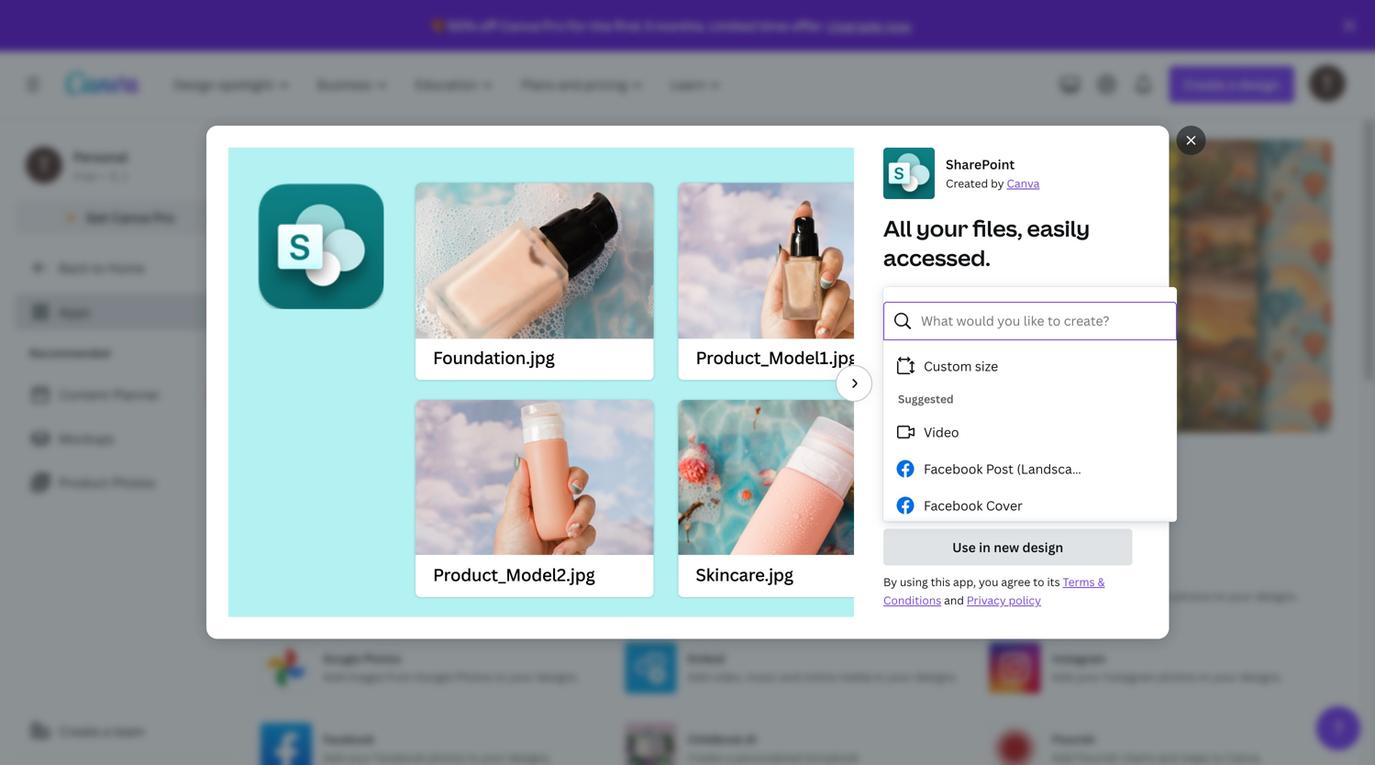 Task type: describe. For each thing, give the bounding box(es) containing it.
facebook for facebook post (landscape)
[[924, 460, 983, 478]]

photos inside instagram add your instagram photos to your designs.
[[1160, 670, 1197, 685]]

2 vertical spatial facebook
[[323, 732, 374, 747]]

app,
[[954, 575, 977, 590]]

generate seamless patterns in any style, powered by ai. perfect for unique designs, creating graphics, branding, and personalized merchandise.
[[275, 263, 695, 331]]

branding,
[[597, 287, 665, 307]]

0 vertical spatial instagram
[[1053, 651, 1106, 666]]

first
[[615, 17, 642, 34]]

design
[[1023, 539, 1064, 556]]

to inside google photos add images from google photos to your designs.
[[496, 670, 507, 685]]

custom size
[[924, 358, 999, 375]]

canva.
[[463, 589, 499, 604]]

for you button
[[606, 448, 676, 485]]

Input field to search for apps search field
[[290, 449, 572, 484]]

instagram add your instagram photos to your designs.
[[1053, 651, 1284, 685]]

patternedai
[[275, 207, 455, 247]]

and inside sharepoint access your assets and add them to your designs.
[[791, 589, 811, 604]]

free •
[[73, 168, 105, 184]]

photos for google
[[364, 651, 401, 666]]

planner
[[113, 386, 160, 403]]

all your frontify assets, in canva.
[[323, 589, 499, 604]]

1 vertical spatial drive
[[1144, 589, 1172, 604]]

flourish
[[1053, 732, 1096, 747]]

by
[[884, 575, 898, 590]]

video,
[[712, 670, 744, 685]]

1 horizontal spatial for
[[568, 17, 588, 34]]

to inside instagram add your instagram photos to your designs.
[[1200, 670, 1211, 685]]

images
[[347, 670, 384, 685]]

terms
[[1063, 575, 1095, 590]]

created
[[946, 176, 989, 191]]

share and publish button
[[918, 448, 1053, 485]]

get canva pro button
[[15, 200, 239, 235]]

merchandise.
[[370, 311, 465, 331]]

create a team button
[[15, 713, 239, 750]]

to inside sharepoint access your assets and add them to your designs.
[[867, 589, 878, 604]]

privacy policy link
[[967, 593, 1042, 608]]

publish
[[995, 458, 1041, 475]]

childbook.ai
[[688, 732, 757, 747]]

and inside button
[[969, 458, 992, 475]]

canva inside sharepoint created by canva
[[1007, 176, 1040, 191]]

recommended
[[29, 346, 110, 361]]

assets,
[[411, 589, 448, 604]]

upgrade
[[828, 17, 882, 34]]

essentials
[[841, 458, 903, 475]]

&
[[1098, 575, 1105, 590]]

in inside generate seamless patterns in any style, powered by ai. perfect for unique designs, creating graphics, branding, and personalized merchandise.
[[477, 263, 490, 283]]

graphics,
[[530, 287, 594, 307]]

all apps
[[1069, 458, 1118, 475]]

team
[[113, 723, 145, 740]]

seamless
[[344, 263, 409, 283]]

designs. for embed add video, music and online media to your designs.
[[916, 670, 959, 685]]

unique
[[355, 287, 404, 307]]

suggested
[[899, 391, 954, 407]]

1
[[122, 168, 128, 184]]

for inside generate seamless patterns in any style, powered by ai. perfect for unique designs, creating graphics, branding, and personalized merchandise.
[[331, 287, 352, 307]]

sharepoint for sharepoint access your assets and add them to your designs.
[[688, 570, 747, 586]]

add inside google photos add images from google photos to your designs.
[[323, 670, 345, 685]]

time
[[760, 17, 789, 34]]

accessed.
[[884, 243, 991, 273]]

all for all your frontify assets, in canva.
[[323, 589, 337, 604]]

off
[[479, 17, 498, 34]]

🎁
[[432, 17, 445, 34]]

home
[[108, 259, 145, 277]]

content planner link
[[15, 376, 239, 413]]

by inside generate seamless patterns in any style, powered by ai. perfect for unique designs, creating graphics, branding, and personalized merchandise.
[[630, 263, 647, 283]]

design.
[[1046, 329, 1090, 347]]

photos for product
[[112, 474, 156, 492]]

online
[[804, 670, 837, 685]]

a inside button
[[103, 723, 110, 740]]

to inside embed add video, music and online media to your designs.
[[875, 670, 886, 685]]

50%
[[448, 17, 476, 34]]

and down "app," at the bottom right
[[944, 593, 965, 608]]

months.
[[655, 17, 707, 34]]

your inside embed add video, music and online media to your designs.
[[889, 670, 913, 685]]

you inside button
[[641, 458, 664, 475]]

privacy
[[967, 593, 1006, 608]]

perfect
[[275, 287, 327, 307]]

upgrade now button
[[828, 17, 911, 34]]

add inside connect your sharepoint account to canva and access your file system. easily add files to a canva design.
[[923, 329, 946, 347]]

generate
[[275, 263, 341, 283]]

the
[[591, 17, 612, 34]]

and inside generate seamless patterns in any style, powered by ai. perfect for unique designs, creating graphics, branding, and personalized merchandise.
[[668, 287, 695, 307]]

featured patternedai
[[275, 186, 455, 247]]

facebook cover
[[924, 497, 1023, 514]]

🎁 50% off canva pro for the first 3 months. limited time offer. upgrade now .
[[432, 17, 914, 34]]

use in new design
[[953, 539, 1064, 556]]

using
[[900, 575, 928, 590]]

sharepoint access your assets and add them to your designs.
[[688, 570, 951, 604]]

share and publish
[[930, 458, 1041, 475]]

all apps button
[[1057, 448, 1130, 485]]

list containing content planner
[[15, 376, 239, 501]]

your inside the 'all your files, easily accessed.'
[[917, 214, 969, 243]]

free
[[73, 168, 97, 184]]

a text box shows "tropical palm trees" and behind it is a photo of two hands holding a spiral bound notebook with a repeating pattern of palm trees on the cover. behind that are more patterns. one is of cacti in the desert and the other is hot air balloons in the clouds. image
[[811, 140, 1333, 433]]

use
[[953, 539, 976, 556]]

content
[[59, 386, 109, 403]]

custom
[[924, 358, 973, 375]]

canva down 'file'
[[1005, 329, 1043, 347]]

apps
[[59, 303, 90, 321]]

1 vertical spatial you
[[979, 575, 999, 590]]

content planner
[[59, 386, 160, 403]]

terms & conditions
[[884, 575, 1105, 608]]

all for all your files, easily accessed.
[[884, 214, 912, 243]]

0 horizontal spatial in
[[450, 589, 460, 604]]

google up images
[[323, 651, 361, 666]]

sharepoint created by canva
[[946, 156, 1040, 191]]

in inside 'dropdown button'
[[979, 539, 991, 556]]

.
[[911, 17, 914, 34]]

and privacy policy
[[942, 593, 1042, 608]]

designs,
[[408, 287, 465, 307]]

sharepoint for sharepoint created by canva
[[946, 156, 1015, 173]]



Task type: vqa. For each thing, say whether or not it's contained in the screenshot.


Task type: locate. For each thing, give the bounding box(es) containing it.
in left any
[[477, 263, 490, 283]]

get canva pro
[[86, 209, 175, 226]]

sharepoint inside sharepoint access your assets and add them to your designs.
[[688, 570, 747, 586]]

system.
[[1050, 309, 1098, 327]]

sharepoint inside connect your sharepoint account to canva and access your file system. easily add files to a canva design.
[[971, 289, 1039, 306]]

and inside embed add video, music and online media to your designs.
[[781, 670, 801, 685]]

facebook down images
[[323, 732, 374, 747]]

from
[[387, 670, 413, 685]]

1 vertical spatial all
[[1069, 458, 1085, 475]]

to inside "google drive add your google drive photos to your designs."
[[1215, 589, 1226, 604]]

access
[[688, 589, 725, 604]]

sharepoint inside sharepoint created by canva
[[946, 156, 1015, 173]]

add inside instagram add your instagram photos to your designs.
[[1053, 670, 1074, 685]]

2 horizontal spatial in
[[979, 539, 991, 556]]

assets
[[754, 589, 788, 604]]

pro left the
[[543, 17, 565, 34]]

pro
[[543, 17, 565, 34], [153, 209, 175, 226]]

canva right off
[[500, 17, 540, 34]]

pro inside button
[[153, 209, 175, 226]]

0 vertical spatial photos
[[112, 474, 156, 492]]

apps
[[1088, 458, 1118, 475]]

offer.
[[791, 17, 825, 34]]

What would you like to create? search field
[[922, 304, 1165, 339]]

back to home link
[[15, 250, 239, 286]]

share
[[930, 458, 966, 475]]

2 horizontal spatial all
[[1069, 458, 1085, 475]]

designs. inside embed add video, music and online media to your designs.
[[916, 670, 959, 685]]

in left canva.
[[450, 589, 460, 604]]

and right music
[[781, 670, 801, 685]]

0 vertical spatial photos
[[1175, 589, 1212, 604]]

0 horizontal spatial you
[[641, 458, 664, 475]]

limited
[[710, 17, 757, 34]]

0 vertical spatial you
[[641, 458, 664, 475]]

1 vertical spatial by
[[630, 263, 647, 283]]

canva right the get
[[111, 209, 150, 226]]

get
[[86, 209, 108, 226]]

conditions
[[884, 593, 942, 608]]

and down "connect"
[[925, 309, 949, 327]]

a up size at right top
[[995, 329, 1002, 347]]

0 vertical spatial all
[[884, 214, 912, 243]]

(landscape)
[[1017, 460, 1093, 478]]

all
[[884, 214, 912, 243], [1069, 458, 1085, 475], [323, 589, 337, 604]]

1 horizontal spatial you
[[979, 575, 999, 590]]

1 vertical spatial photos
[[1160, 670, 1197, 685]]

your
[[917, 214, 969, 243], [940, 289, 968, 306], [997, 309, 1025, 327], [340, 589, 364, 604], [727, 589, 752, 604], [881, 589, 905, 604], [1077, 589, 1101, 604], [1229, 589, 1253, 604], [510, 670, 534, 685], [889, 670, 913, 685], [1077, 670, 1101, 685], [1214, 670, 1238, 685]]

mockups link
[[15, 420, 239, 457]]

1 vertical spatial for
[[331, 287, 352, 307]]

all inside the 'all your files, easily accessed.'
[[884, 214, 912, 243]]

for left the
[[568, 17, 588, 34]]

for up personalized
[[331, 287, 352, 307]]

1 horizontal spatial in
[[477, 263, 490, 283]]

0 vertical spatial facebook
[[924, 460, 983, 478]]

account
[[1042, 289, 1093, 306]]

photos
[[1175, 589, 1212, 604], [1160, 670, 1197, 685]]

facebook post (landscape) link
[[884, 451, 1170, 487]]

add left them
[[813, 589, 834, 604]]

designs. inside google photos add images from google photos to your designs.
[[537, 670, 580, 685]]

drive right &
[[1144, 589, 1172, 604]]

personal
[[73, 148, 128, 166]]

use in new design button
[[884, 529, 1133, 566]]

•
[[100, 168, 105, 184]]

0 horizontal spatial by
[[630, 263, 647, 283]]

0 vertical spatial for
[[568, 17, 588, 34]]

design essentials button
[[784, 448, 914, 485]]

file
[[1028, 309, 1047, 327]]

1 vertical spatial instagram
[[1104, 670, 1157, 685]]

add left images
[[323, 670, 345, 685]]

0 horizontal spatial a
[[103, 723, 110, 740]]

1 horizontal spatial add
[[923, 329, 946, 347]]

0 horizontal spatial pro
[[153, 209, 175, 226]]

media
[[839, 670, 872, 685]]

1 horizontal spatial a
[[995, 329, 1002, 347]]

new
[[994, 539, 1020, 556]]

photos down mockups link
[[112, 474, 156, 492]]

google right from
[[415, 670, 453, 685]]

cover
[[987, 497, 1023, 514]]

0 vertical spatial by
[[991, 176, 1005, 191]]

and down ai.
[[668, 287, 695, 307]]

and right share
[[969, 458, 992, 475]]

facebook down share
[[924, 497, 983, 514]]

1 horizontal spatial by
[[991, 176, 1005, 191]]

by left canva link
[[991, 176, 1005, 191]]

any
[[493, 263, 519, 283]]

video link
[[884, 414, 1170, 451]]

instagram
[[1053, 651, 1106, 666], [1104, 670, 1157, 685]]

access
[[952, 309, 994, 327]]

now
[[885, 17, 911, 34]]

photos inside "google drive add your google drive photos to your designs."
[[1175, 589, 1212, 604]]

you up privacy
[[979, 575, 999, 590]]

all up "connect"
[[884, 214, 912, 243]]

embed
[[688, 651, 725, 666]]

add up flourish
[[1053, 670, 1074, 685]]

designs. for google drive add your google drive photos to your designs.
[[1256, 589, 1299, 604]]

by
[[991, 176, 1005, 191], [630, 263, 647, 283]]

add right policy
[[1053, 589, 1074, 604]]

pro up back to home link
[[153, 209, 175, 226]]

2 vertical spatial all
[[323, 589, 337, 604]]

style,
[[522, 263, 560, 283]]

0 horizontal spatial photos
[[112, 474, 156, 492]]

facebook down video
[[924, 460, 983, 478]]

canva up the files,
[[1007, 176, 1040, 191]]

1 horizontal spatial all
[[884, 214, 912, 243]]

all inside button
[[1069, 458, 1085, 475]]

by left ai.
[[630, 263, 647, 283]]

design essentials
[[796, 458, 903, 475]]

1 vertical spatial photos
[[364, 651, 401, 666]]

by using this app, you agree to its
[[884, 575, 1063, 590]]

this
[[931, 575, 951, 590]]

canva up easily
[[884, 309, 922, 327]]

0 vertical spatial sharepoint
[[946, 156, 1015, 173]]

0 vertical spatial pro
[[543, 17, 565, 34]]

google right terms
[[1104, 589, 1141, 604]]

0 horizontal spatial all
[[323, 589, 337, 604]]

add
[[1053, 589, 1074, 604], [323, 670, 345, 685], [688, 670, 709, 685], [1053, 670, 1074, 685]]

patterns
[[413, 263, 473, 283]]

for you
[[618, 458, 664, 475]]

drive right its
[[1093, 570, 1122, 586]]

terms & conditions link
[[884, 575, 1105, 608]]

designs. inside "google drive add your google drive photos to your designs."
[[1256, 589, 1299, 604]]

frontify
[[367, 589, 409, 604]]

add inside embed add video, music and online media to your designs.
[[688, 670, 709, 685]]

2 vertical spatial in
[[450, 589, 460, 604]]

custom size button
[[884, 348, 1170, 385]]

all for all apps
[[1069, 458, 1085, 475]]

designs. for google photos add images from google photos to your designs.
[[537, 670, 580, 685]]

mockups
[[59, 430, 114, 447]]

designs. for sharepoint access your assets and add them to your designs.
[[908, 589, 951, 604]]

facebook post (landscape)
[[924, 460, 1093, 478]]

by inside sharepoint created by canva
[[991, 176, 1005, 191]]

0 horizontal spatial add
[[813, 589, 834, 604]]

0 vertical spatial in
[[477, 263, 490, 283]]

1 vertical spatial facebook
[[924, 497, 983, 514]]

list
[[15, 376, 239, 501]]

to
[[91, 259, 105, 277], [1096, 289, 1109, 306], [978, 329, 991, 347], [1034, 575, 1045, 590], [867, 589, 878, 604], [1215, 589, 1226, 604], [496, 670, 507, 685], [875, 670, 886, 685], [1200, 670, 1211, 685]]

in right use
[[979, 539, 991, 556]]

agree
[[1002, 575, 1031, 590]]

all your files, easily accessed.
[[884, 214, 1090, 273]]

productivity button
[[680, 448, 780, 485]]

0 horizontal spatial for
[[331, 287, 352, 307]]

top level navigation element
[[162, 66, 737, 103]]

add
[[923, 329, 946, 347], [813, 589, 834, 604]]

files
[[950, 329, 975, 347]]

create
[[59, 723, 100, 740]]

1 vertical spatial in
[[979, 539, 991, 556]]

ai.
[[651, 263, 669, 283]]

add down embed
[[688, 670, 709, 685]]

product photos link
[[15, 464, 239, 501]]

0 vertical spatial add
[[923, 329, 946, 347]]

add inside "google drive add your google drive photos to your designs."
[[1053, 589, 1074, 604]]

photos up images
[[364, 651, 401, 666]]

photos up instagram add your instagram photos to your designs.
[[1175, 589, 1212, 604]]

1 horizontal spatial pro
[[543, 17, 565, 34]]

1 vertical spatial add
[[813, 589, 834, 604]]

designs. inside instagram add your instagram photos to your designs.
[[1241, 670, 1284, 685]]

your inside google photos add images from google photos to your designs.
[[510, 670, 534, 685]]

2 vertical spatial sharepoint
[[688, 570, 747, 586]]

1 vertical spatial sharepoint
[[971, 289, 1039, 306]]

for
[[618, 458, 638, 475]]

a inside connect your sharepoint account to canva and access your file system. easily add files to a canva design.
[[995, 329, 1002, 347]]

0 vertical spatial drive
[[1093, 570, 1122, 586]]

back to home
[[59, 259, 145, 277]]

canva inside button
[[111, 209, 150, 226]]

music
[[747, 670, 778, 685]]

productivity
[[692, 458, 768, 475]]

add inside sharepoint access your assets and add them to your designs.
[[813, 589, 834, 604]]

and right assets
[[791, 589, 811, 604]]

0 horizontal spatial drive
[[1093, 570, 1122, 586]]

them
[[836, 589, 864, 604]]

designs.
[[908, 589, 951, 604], [1256, 589, 1299, 604], [537, 670, 580, 685], [916, 670, 959, 685], [1241, 670, 1284, 685]]

1 horizontal spatial drive
[[1144, 589, 1172, 604]]

creating
[[469, 287, 526, 307]]

add left files
[[923, 329, 946, 347]]

photos
[[112, 474, 156, 492], [364, 651, 401, 666], [455, 670, 493, 685]]

google drive add your google drive photos to your designs.
[[1053, 570, 1299, 604]]

1 vertical spatial a
[[103, 723, 110, 740]]

1 horizontal spatial photos
[[364, 651, 401, 666]]

all left the apps
[[1069, 458, 1085, 475]]

2 horizontal spatial photos
[[455, 670, 493, 685]]

back
[[59, 259, 88, 277]]

designs. inside sharepoint access your assets and add them to your designs.
[[908, 589, 951, 604]]

all left frontify
[[323, 589, 337, 604]]

facebook for facebook cover
[[924, 497, 983, 514]]

facebook cover link
[[884, 487, 1170, 524]]

0 vertical spatial a
[[995, 329, 1002, 347]]

you right for
[[641, 458, 664, 475]]

photos down "google drive add your google drive photos to your designs."
[[1160, 670, 1197, 685]]

photos right from
[[455, 670, 493, 685]]

google left &
[[1053, 570, 1090, 586]]

2 vertical spatial photos
[[455, 670, 493, 685]]

1 vertical spatial pro
[[153, 209, 175, 226]]

a left the team
[[103, 723, 110, 740]]

photos inside list
[[112, 474, 156, 492]]

and inside connect your sharepoint account to canva and access your file system. easily add files to a canva design.
[[925, 309, 949, 327]]



